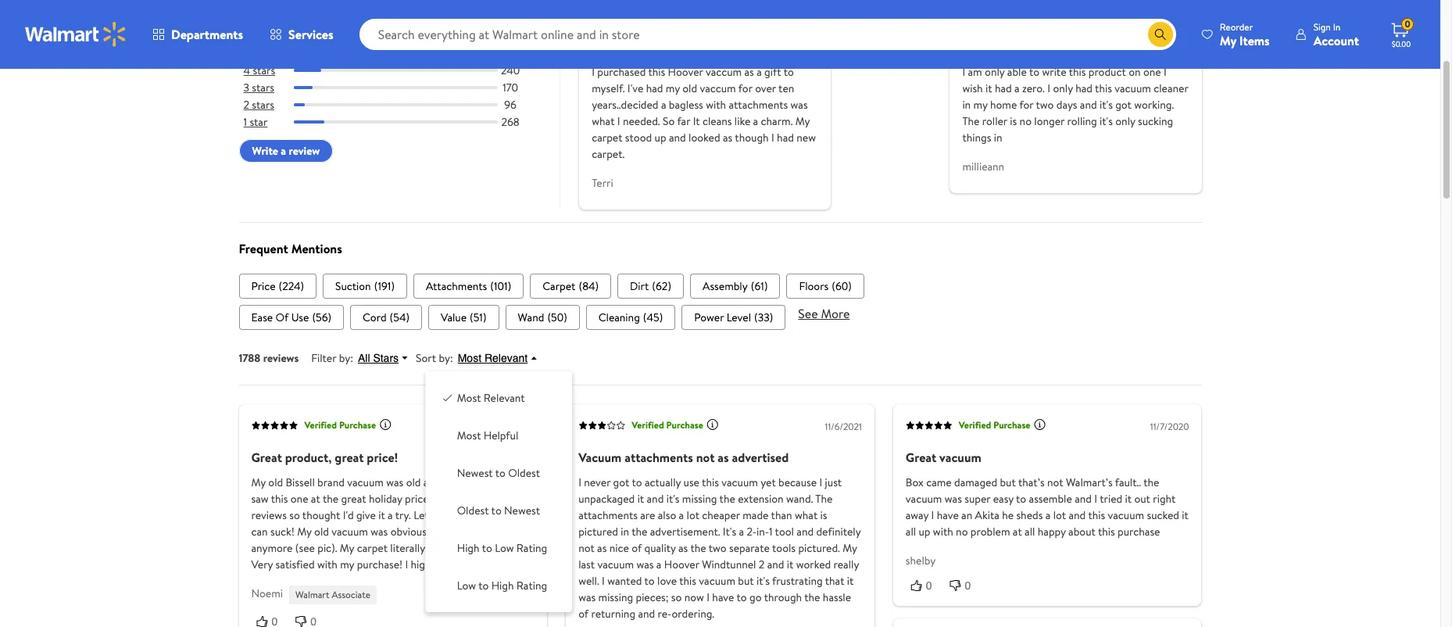Task type: describe. For each thing, give the bounding box(es) containing it.
advertisement.
[[650, 524, 721, 539]]

see more
[[799, 305, 850, 322]]

vacuum down "nice"
[[598, 557, 634, 572]]

this down tried
[[1089, 507, 1106, 523]]

as down advertisement.
[[679, 540, 688, 556]]

the inside need my money back i am only able to write this product on one i wish it had a zero. i only had this vacuum cleaner in my home for two days and it's got working. the roller is no longer rolling it's only sucking things in
[[963, 114, 980, 129]]

1 vertical spatial missing
[[599, 589, 634, 605]]

268
[[502, 114, 520, 130]]

2 vertical spatial most
[[457, 428, 481, 443]]

made
[[743, 507, 769, 523]]

(45)
[[643, 310, 663, 325]]

verified purchase information image for great product, great price!
[[379, 419, 392, 431]]

suction
[[335, 278, 371, 294]]

verified purchase for vacuum attachments not as advertised
[[632, 419, 704, 432]]

last
[[579, 557, 595, 572]]

services
[[289, 26, 334, 43]]

lot inside box came damaged but that's not walmart's fault.. the vacuum was super easy to assemble and i tried it out right away i have an akita he sheds a lot and this vacuum sucked it all up with no problem at all happy about this purchase
[[1054, 507, 1067, 523]]

stars for 2 stars
[[252, 97, 275, 113]]

(191)
[[374, 278, 395, 294]]

reviews inside my old bissell brand vacuum was old and had lost suction. i saw this one at the great holiday price of $48 and read reviews so thought i'd give it a try. let me tell you this thing can suck! my old vacuum was obviously not picking up much anymore (see pic). my carpet literally changed colors lol! very satisfied with my purchase! i highly recommend!
[[251, 507, 287, 523]]

and down walmart's
[[1075, 491, 1092, 507]]

frustrating
[[773, 573, 823, 589]]

hassle
[[823, 589, 852, 605]]

this down read
[[486, 507, 503, 523]]

than
[[771, 507, 793, 523]]

sign in account
[[1314, 20, 1360, 49]]

1 vertical spatial vaccum
[[700, 81, 736, 96]]

anymore
[[251, 540, 293, 556]]

1 all from the left
[[906, 524, 917, 539]]

i right the well. in the bottom of the page
[[602, 573, 605, 589]]

about
[[1069, 524, 1096, 539]]

0 vertical spatial vaccum
[[706, 64, 742, 80]]

vacuum up purchase
[[1108, 507, 1145, 523]]

and up about
[[1069, 507, 1086, 523]]

lot inside i never got to actually use this vacuum yet because i just unpackaged it and it's missing the extension wand. the attachments are also a lot cheaper made than what is pictured in the advertisement. it's a 2-in-1 tool and definitely not as nice of quality as the two separate tools pictured. my last vacuum was a hoover windtunnel 2 and it worked really well. i wanted to love this vacuum but it's frustrating that it was missing pieces; so now i have to go through the hassle of returning and re-ordering.
[[687, 507, 700, 523]]

0 vertical spatial great
[[335, 449, 364, 466]]

review
[[289, 143, 320, 159]]

the up cheaper
[[720, 491, 736, 507]]

4
[[244, 63, 250, 78]]

2-
[[747, 524, 757, 539]]

i down years..decided
[[618, 114, 621, 129]]

old inside clean home happy mom! i purchased this hoover vaccum as a gift to myself. i've had my old vaccum for over ten years..decided a bagless with attachments was what i needed. so far  it cleans like a charm. my carpet stood up and looked as though i had new carpet.
[[683, 81, 698, 96]]

more
[[821, 305, 850, 322]]

can
[[251, 524, 268, 539]]

list item containing price
[[239, 274, 317, 299]]

my right need
[[995, 42, 1011, 59]]

verified purchase for great vacuum
[[959, 419, 1031, 432]]

myself.
[[592, 81, 625, 96]]

it right that on the right of the page
[[848, 573, 854, 589]]

it's up also at left bottom
[[667, 491, 680, 507]]

actually
[[645, 475, 681, 490]]

it right "sucked"
[[1183, 507, 1189, 523]]

progress bar for 240
[[294, 69, 498, 72]]

easy
[[994, 491, 1014, 507]]

3
[[244, 80, 249, 96]]

the inside box came damaged but that's not walmart's fault.. the vacuum was super easy to assemble and i tried it out right away i have an akita he sheds a lot and this vacuum sucked it all up with no problem at all happy about this purchase
[[1144, 475, 1160, 490]]

satisfied
[[276, 557, 315, 572]]

a inside my old bissell brand vacuum was old and had lost suction. i saw this one at the great holiday price of $48 and read reviews so thought i'd give it a try. let me tell you this thing can suck! my old vacuum was obviously not picking up much anymore (see pic). my carpet literally changed colors lol! very satisfied with my purchase! i highly recommend!
[[388, 507, 393, 523]]

purchase
[[1118, 524, 1161, 539]]

it left out
[[1126, 491, 1132, 507]]

sheds
[[1017, 507, 1043, 523]]

most relevant button
[[453, 351, 545, 365]]

had down able
[[995, 81, 1012, 96]]

was inside clean home happy mom! i purchased this hoover vaccum as a gift to myself. i've had my old vaccum for over ten years..decided a bagless with attachments was what i needed. so far  it cleans like a charm. my carpet stood up and looked as though i had new carpet.
[[791, 97, 808, 113]]

to down picking on the bottom left
[[482, 540, 493, 556]]

carpet.
[[592, 146, 625, 162]]

vacuum up away
[[906, 491, 943, 507]]

2 inside i never got to actually use this vacuum yet because i just unpackaged it and it's missing the extension wand. the attachments are also a lot cheaper made than what is pictured in the advertisement. it's a 2-in-1 tool and definitely not as nice of quality as the two separate tools pictured. my last vacuum was a hoover windtunnel 2 and it worked really well. i wanted to love this vacuum but it's frustrating that it was missing pieces; so now i have to go through the hassle of returning and re-ordering.
[[759, 557, 765, 572]]

0 vertical spatial 2
[[244, 97, 249, 113]]

i left am
[[963, 64, 966, 80]]

up inside my old bissell brand vacuum was old and had lost suction. i saw this one at the great holiday price of $48 and read reviews so thought i'd give it a try. let me tell you this thing can suck! my old vacuum was obviously not picking up much anymore (see pic). my carpet literally changed colors lol! very satisfied with my purchase! i highly recommend!
[[492, 524, 504, 539]]

assembly (61)
[[703, 278, 768, 294]]

0 horizontal spatial 0
[[927, 579, 933, 592]]

a right also at left bottom
[[679, 507, 684, 523]]

0 vertical spatial reviews
[[263, 350, 299, 366]]

old up saw
[[268, 475, 283, 490]]

and inside need my money back i am only able to write this product on one i wish it had a zero. i only had this vacuum cleaner in my home for two days and it's got working. the roller is no longer rolling it's only sucking things in
[[1081, 97, 1098, 113]]

shelby
[[906, 553, 936, 568]]

0 vertical spatial missing
[[683, 491, 717, 507]]

1 horizontal spatial only
[[1054, 81, 1074, 96]]

thought
[[303, 507, 340, 523]]

what inside i never got to actually use this vacuum yet because i just unpackaged it and it's missing the extension wand. the attachments are also a lot cheaper made than what is pictured in the advertisement. it's a 2-in-1 tool and definitely not as nice of quality as the two separate tools pictured. my last vacuum was a hoover windtunnel 2 and it worked really well. i wanted to love this vacuum but it's frustrating that it was missing pieces; so now i have to go through the hassle of returning and re-ordering.
[[795, 507, 818, 523]]

my right pic).
[[340, 540, 354, 556]]

my inside clean home happy mom! i purchased this hoover vaccum as a gift to myself. i've had my old vaccum for over ten years..decided a bagless with attachments was what i needed. so far  it cleans like a charm. my carpet stood up and looked as though i had new carpet.
[[796, 114, 810, 129]]

5 stars
[[244, 45, 275, 61]]

as down pictured
[[598, 540, 607, 556]]

to down recommend!
[[479, 578, 489, 593]]

hoover inside clean home happy mom! i purchased this hoover vaccum as a gift to myself. i've had my old vaccum for over ten years..decided a bagless with attachments was what i needed. so far  it cleans like a charm. my carpet stood up and looked as though i had new carpet.
[[668, 64, 703, 80]]

was down the well. in the bottom of the page
[[579, 589, 596, 605]]

account
[[1314, 32, 1360, 49]]

verified for great product, great price!
[[305, 419, 337, 432]]

0 horizontal spatial newest
[[457, 465, 493, 481]]

0 vertical spatial high
[[457, 540, 480, 556]]

low to high rating
[[457, 578, 548, 593]]

vacuum down the windtunnel at the bottom of page
[[699, 573, 736, 589]]

and right tool
[[797, 524, 814, 539]]

list item containing power level
[[682, 305, 786, 330]]

my down wish
[[974, 97, 988, 113]]

stood
[[625, 130, 652, 146]]

is inside need my money back i am only able to write this product on one i wish it had a zero. i only had this vacuum cleaner in my home for two days and it's got working. the roller is no longer rolling it's only sucking things in
[[1011, 114, 1018, 129]]

definitely
[[817, 524, 861, 539]]

walmart
[[296, 588, 330, 601]]

verified for vacuum attachments not as advertised
[[632, 419, 664, 432]]

this right 'write'
[[1069, 64, 1087, 80]]

try.
[[396, 507, 411, 523]]

to inside box came damaged but that's not walmart's fault.. the vacuum was super easy to assemble and i tried it out right away i have an akita he sheds a lot and this vacuum sucked it all up with no problem at all happy about this purchase
[[1017, 491, 1027, 507]]

verified purchase up back
[[1016, 12, 1088, 25]]

1 horizontal spatial of
[[579, 606, 589, 622]]

cleaning
[[599, 310, 640, 325]]

i right away
[[932, 507, 935, 523]]

1 vertical spatial low
[[457, 578, 476, 593]]

a right like
[[754, 114, 759, 129]]

(1788 reviews) link
[[239, 16, 346, 34]]

i've
[[628, 81, 644, 96]]

had inside my old bissell brand vacuum was old and had lost suction. i saw this one at the great holiday price of $48 and read reviews so thought i'd give it a try. let me tell you this thing can suck! my old vacuum was obviously not picking up much anymore (see pic). my carpet literally changed colors lol! very satisfied with my purchase! i highly recommend!
[[443, 475, 460, 490]]

1 vertical spatial most
[[457, 390, 481, 406]]

it's down product
[[1100, 97, 1113, 113]]

stars for 5 stars
[[252, 45, 275, 61]]

at inside my old bissell brand vacuum was old and had lost suction. i saw this one at the great holiday price of $48 and read reviews so thought i'd give it a try. let me tell you this thing can suck! my old vacuum was obviously not picking up much anymore (see pic). my carpet literally changed colors lol! very satisfied with my purchase! i highly recommend!
[[311, 491, 320, 507]]

1 horizontal spatial oldest
[[508, 465, 540, 481]]

a down quality
[[657, 557, 662, 572]]

price (224)
[[251, 278, 304, 294]]

the down are
[[632, 524, 648, 539]]

two inside i never got to actually use this vacuum yet because i just unpackaged it and it's missing the extension wand. the attachments are also a lot cheaper made than what is pictured in the advertisement. it's a 2-in-1 tool and definitely not as nice of quality as the two separate tools pictured. my last vacuum was a hoover windtunnel 2 and it worked really well. i wanted to love this vacuum but it's frustrating that it was missing pieces; so now i have to go through the hassle of returning and re-ordering.
[[709, 540, 727, 556]]

value (51)
[[441, 310, 487, 325]]

it inside need my money back i am only able to write this product on one i wish it had a zero. i only had this vacuum cleaner in my home for two days and it's got working. the roller is no longer rolling it's only sucking things in
[[986, 81, 993, 96]]

this right saw
[[271, 491, 288, 507]]

working.
[[1135, 97, 1175, 113]]

verified for great vacuum
[[959, 419, 992, 432]]

picking
[[456, 524, 490, 539]]

this up 'now'
[[680, 573, 697, 589]]

millieann
[[963, 159, 1005, 175]]

to left the go
[[737, 589, 747, 605]]

mentions
[[291, 240, 342, 257]]

lost
[[463, 475, 480, 490]]

i left never
[[579, 475, 582, 490]]

problem
[[971, 524, 1011, 539]]

happy inside clean home happy mom! i purchased this hoover vaccum as a gift to myself. i've had my old vaccum for over ten years..decided a bagless with attachments was what i needed. so far  it cleans like a charm. my carpet stood up and looked as though i had new carpet.
[[657, 42, 690, 59]]

verified purchase information image
[[707, 419, 719, 431]]

worked
[[797, 557, 831, 572]]

was down give
[[371, 524, 388, 539]]

the down the frustrating in the right of the page
[[805, 589, 821, 605]]

it up are
[[638, 491, 644, 507]]

happy inside box came damaged but that's not walmart's fault.. the vacuum was super easy to assemble and i tried it out right away i have an akita he sheds a lot and this vacuum sucked it all up with no problem at all happy about this purchase
[[1038, 524, 1066, 539]]

longer
[[1035, 114, 1065, 129]]

1 horizontal spatial 0
[[965, 579, 972, 592]]

Search search field
[[359, 19, 1177, 50]]

had down "charm."
[[777, 130, 794, 146]]

my up saw
[[251, 475, 266, 490]]

this down product
[[1096, 81, 1113, 96]]

i right 'now'
[[707, 589, 710, 605]]

brand
[[318, 475, 345, 490]]

price!
[[367, 449, 398, 466]]

i up cleaner
[[1164, 64, 1167, 80]]

and up are
[[647, 491, 664, 507]]

1 vertical spatial attachments
[[625, 449, 694, 466]]

verified up money
[[1016, 12, 1049, 25]]

1 vertical spatial most relevant
[[457, 390, 525, 406]]

love
[[658, 573, 677, 589]]

list item containing value
[[429, 305, 499, 330]]

power
[[695, 310, 724, 325]]

my inside i never got to actually use this vacuum yet because i just unpackaged it and it's missing the extension wand. the attachments are also a lot cheaper made than what is pictured in the advertisement. it's a 2-in-1 tool and definitely not as nice of quality as the two separate tools pictured. my last vacuum was a hoover windtunnel 2 and it worked really well. i wanted to love this vacuum but it's frustrating that it was missing pieces; so now i have to go through the hassle of returning and re-ordering.
[[843, 540, 858, 556]]

re-
[[658, 606, 672, 622]]

of
[[276, 310, 289, 325]]

most inside popup button
[[458, 352, 482, 364]]

rating for low to high rating
[[517, 578, 548, 593]]

noemi
[[251, 586, 283, 601]]

2 horizontal spatial in
[[994, 130, 1003, 146]]

i never got to actually use this vacuum yet because i just unpackaged it and it's missing the extension wand. the attachments are also a lot cheaper made than what is pictured in the advertisement. it's a 2-in-1 tool and definitely not as nice of quality as the two separate tools pictured. my last vacuum was a hoover windtunnel 2 and it worked really well. i wanted to love this vacuum but it's frustrating that it was missing pieces; so now i have to go through the hassle of returning and re-ordering.
[[579, 475, 861, 622]]

i up myself.
[[592, 64, 595, 80]]

had right i've
[[646, 81, 663, 96]]

list item containing cord
[[350, 305, 422, 330]]

purchase for great vacuum
[[994, 419, 1031, 432]]

to left "thing"
[[492, 503, 502, 518]]

stars
[[373, 352, 399, 364]]

use
[[291, 310, 309, 325]]

my up (see
[[297, 524, 312, 539]]

had up 'days'
[[1076, 81, 1093, 96]]

0 vertical spatial 1
[[244, 114, 247, 130]]

(60)
[[832, 278, 852, 294]]

this right about
[[1099, 524, 1116, 539]]

was down quality
[[637, 557, 654, 572]]

power level (33)
[[695, 310, 774, 325]]

i left tried
[[1095, 491, 1098, 507]]

nice
[[610, 540, 629, 556]]

great product, great price!
[[251, 449, 398, 466]]

a left 2-
[[739, 524, 744, 539]]

go
[[750, 589, 762, 605]]

clean home happy mom! i purchased this hoover vaccum as a gift to myself. i've had my old vaccum for over ten years..decided a bagless with attachments was what i needed. so far  it cleans like a charm. my carpet stood up and looked as though i had new carpet.
[[592, 42, 816, 162]]

progress bar for 96
[[294, 103, 498, 107]]

vacuum down i'd
[[332, 524, 368, 539]]

for inside need my money back i am only able to write this product on one i wish it had a zero. i only had this vacuum cleaner in my home for two days and it's got working. the roller is no longer rolling it's only sucking things in
[[1020, 97, 1034, 113]]

box came damaged but that's not walmart's fault.. the vacuum was super easy to assemble and i tried it out right away i have an akita he sheds a lot and this vacuum sucked it all up with no problem at all happy about this purchase
[[906, 475, 1189, 539]]

verified purchase for great product, great price!
[[305, 419, 376, 432]]

a up so
[[661, 97, 667, 113]]

rating for high to low rating
[[517, 540, 548, 556]]

0 vertical spatial in
[[963, 97, 971, 113]]

to left actually
[[632, 475, 642, 490]]

verified up purchased
[[645, 12, 678, 25]]

write
[[1043, 64, 1067, 80]]

it's up the go
[[757, 573, 770, 589]]

it's right "rolling"
[[1100, 114, 1113, 129]]

super
[[965, 491, 991, 507]]

it down tools
[[787, 557, 794, 572]]

very
[[251, 557, 273, 572]]

1 inside i never got to actually use this vacuum yet because i just unpackaged it and it's missing the extension wand. the attachments are also a lot cheaper made than what is pictured in the advertisement. it's a 2-in-1 tool and definitely not as nice of quality as the two separate tools pictured. my last vacuum was a hoover windtunnel 2 and it worked really well. i wanted to love this vacuum but it's frustrating that it was missing pieces; so now i have to go through the hassle of returning and re-ordering.
[[769, 524, 773, 539]]

(62)
[[652, 278, 672, 294]]

by: for filter by:
[[339, 350, 353, 366]]

great for great product, great price!
[[251, 449, 282, 466]]

old up price
[[406, 475, 421, 490]]

a inside need my money back i am only able to write this product on one i wish it had a zero. i only had this vacuum cleaner in my home for two days and it's got working. the roller is no longer rolling it's only sucking things in
[[1015, 81, 1020, 96]]

extension
[[738, 491, 784, 507]]

at inside box came damaged but that's not walmart's fault.. the vacuum was super easy to assemble and i tried it out right away i have an akita he sheds a lot and this vacuum sucked it all up with no problem at all happy about this purchase
[[1013, 524, 1023, 539]]

two inside need my money back i am only able to write this product on one i wish it had a zero. i only had this vacuum cleaner in my home for two days and it's got working. the roller is no longer rolling it's only sucking things in
[[1037, 97, 1054, 113]]

list item containing cleaning
[[586, 305, 676, 330]]

list item containing wand
[[506, 305, 580, 330]]

the down advertisement.
[[691, 540, 707, 556]]

see more button
[[799, 305, 850, 322]]

purchased
[[598, 64, 646, 80]]

1 vertical spatial relevant
[[484, 390, 525, 406]]

i right suction.
[[522, 475, 525, 490]]

as down verified purchase information image
[[718, 449, 729, 466]]

not up use
[[697, 449, 715, 466]]

write a review
[[252, 143, 320, 159]]

carpet inside my old bissell brand vacuum was old and had lost suction. i saw this one at the great holiday price of $48 and read reviews so thought i'd give it a try. let me tell you this thing can suck! my old vacuum was obviously not picking up much anymore (see pic). my carpet literally changed colors lol! very satisfied with my purchase! i highly recommend!
[[357, 540, 388, 556]]

2 0 button from the left
[[945, 578, 984, 594]]

and up price
[[424, 475, 441, 490]]

2 all from the left
[[1025, 524, 1036, 539]]

0 vertical spatial low
[[495, 540, 514, 556]]

associate
[[332, 588, 371, 601]]

i left just
[[820, 475, 823, 490]]

able
[[1008, 64, 1027, 80]]

this right use
[[702, 475, 719, 490]]

and down pieces;
[[638, 606, 655, 622]]

11/14/2020
[[492, 420, 535, 433]]

helpful
[[484, 428, 519, 443]]

got inside i never got to actually use this vacuum yet because i just unpackaged it and it's missing the extension wand. the attachments are also a lot cheaper made than what is pictured in the advertisement. it's a 2-in-1 tool and definitely not as nice of quality as the two separate tools pictured. my last vacuum was a hoover windtunnel 2 and it worked really well. i wanted to love this vacuum but it's frustrating that it was missing pieces; so now i have to go through the hassle of returning and re-ordering.
[[614, 475, 630, 490]]

1 0 button from the left
[[906, 578, 945, 594]]

list item containing ease of use
[[239, 305, 344, 330]]

my inside my old bissell brand vacuum was old and had lost suction. i saw this one at the great holiday price of $48 and read reviews so thought i'd give it a try. let me tell you this thing can suck! my old vacuum was obviously not picking up much anymore (see pic). my carpet literally changed colors lol! very satisfied with my purchase! i highly recommend!
[[340, 557, 354, 572]]

list item containing floors
[[787, 274, 865, 299]]

so inside i never got to actually use this vacuum yet because i just unpackaged it and it's missing the extension wand. the attachments are also a lot cheaper made than what is pictured in the advertisement. it's a 2-in-1 tool and definitely not as nice of quality as the two separate tools pictured. my last vacuum was a hoover windtunnel 2 and it worked really well. i wanted to love this vacuum but it's frustrating that it was missing pieces; so now i have to go through the hassle of returning and re-ordering.
[[672, 589, 682, 605]]

to up pieces;
[[645, 573, 655, 589]]

read
[[485, 491, 506, 507]]

up inside box came damaged but that's not walmart's fault.. the vacuum was super easy to assemble and i tried it out right away i have an akita he sheds a lot and this vacuum sucked it all up with no problem at all happy about this purchase
[[919, 524, 931, 539]]

a left gift
[[757, 64, 762, 80]]

never
[[584, 475, 611, 490]]

pieces;
[[636, 589, 669, 605]]

am
[[968, 64, 983, 80]]



Task type: vqa. For each thing, say whether or not it's contained in the screenshot.


Task type: locate. For each thing, give the bounding box(es) containing it.
wish
[[963, 81, 983, 96]]

was up holiday
[[386, 475, 404, 490]]

1 vertical spatial what
[[795, 507, 818, 523]]

so up suck!
[[289, 507, 300, 523]]

vacuum up holiday
[[347, 475, 384, 490]]

in up "nice"
[[621, 524, 630, 539]]

0 horizontal spatial two
[[709, 540, 727, 556]]

though
[[735, 130, 769, 146]]

that
[[826, 573, 845, 589]]

0 vertical spatial attachments
[[729, 97, 788, 113]]

to inside clean home happy mom! i purchased this hoover vaccum as a gift to myself. i've had my old vaccum for over ten years..decided a bagless with attachments was what i needed. so far  it cleans like a charm. my carpet stood up and looked as though i had new carpet.
[[784, 64, 794, 80]]

great
[[335, 449, 364, 466], [341, 491, 366, 507]]

3 progress bar from the top
[[294, 103, 498, 107]]

verified purchase
[[645, 12, 717, 25], [1016, 12, 1088, 25], [305, 419, 376, 432], [632, 419, 704, 432], [959, 419, 1031, 432]]

0 vertical spatial what
[[592, 114, 615, 129]]

with up cleans
[[706, 97, 727, 113]]

by: for sort by:
[[439, 350, 453, 366]]

verified purchase information image up price!
[[379, 419, 392, 431]]

2 vertical spatial in
[[621, 524, 630, 539]]

list item containing attachments
[[414, 274, 524, 299]]

reorder
[[1221, 20, 1254, 33]]

the inside i never got to actually use this vacuum yet because i just unpackaged it and it's missing the extension wand. the attachments are also a lot cheaper made than what is pictured in the advertisement. it's a 2-in-1 tool and definitely not as nice of quality as the two separate tools pictured. my last vacuum was a hoover windtunnel 2 and it worked really well. i wanted to love this vacuum but it's frustrating that it was missing pieces; so now i have to go through the hassle of returning and re-ordering.
[[816, 491, 833, 507]]

0 vertical spatial rating
[[517, 540, 548, 556]]

have inside i never got to actually use this vacuum yet because i just unpackaged it and it's missing the extension wand. the attachments are also a lot cheaper made than what is pictured in the advertisement. it's a 2-in-1 tool and definitely not as nice of quality as the two separate tools pictured. my last vacuum was a hoover windtunnel 2 and it worked really well. i wanted to love this vacuum but it's frustrating that it was missing pieces; so now i have to go through the hassle of returning and re-ordering.
[[713, 589, 735, 605]]

was down ten
[[791, 97, 808, 113]]

fault..
[[1116, 475, 1142, 490]]

two up longer
[[1037, 97, 1054, 113]]

lot up advertisement.
[[687, 507, 700, 523]]

on
[[1129, 64, 1141, 80]]

only up 'days'
[[1054, 81, 1074, 96]]

with down pic).
[[317, 557, 338, 572]]

see more list
[[239, 305, 1202, 330]]

lot
[[687, 507, 700, 523], [1054, 507, 1067, 523]]

missing
[[683, 491, 717, 507], [599, 589, 634, 605]]

1 horizontal spatial verified purchase information image
[[1034, 419, 1047, 431]]

$48
[[444, 491, 463, 507]]

most right sort by:
[[458, 352, 482, 364]]

1 horizontal spatial up
[[655, 130, 667, 146]]

0 down problem
[[965, 579, 972, 592]]

one right on
[[1144, 64, 1162, 80]]

filter by:
[[311, 350, 353, 366]]

sucking
[[1139, 114, 1174, 129]]

11/6/2021
[[825, 420, 862, 433]]

product
[[1089, 64, 1127, 80]]

list
[[239, 274, 1202, 299]]

2 horizontal spatial with
[[934, 524, 954, 539]]

verified up great product, great price!
[[305, 419, 337, 432]]

purchase for great product, great price!
[[339, 419, 376, 432]]

to up read
[[496, 465, 506, 481]]

attachments inside i never got to actually use this vacuum yet because i just unpackaged it and it's missing the extension wand. the attachments are also a lot cheaper made than what is pictured in the advertisement. it's a 2-in-1 tool and definitely not as nice of quality as the two separate tools pictured. my last vacuum was a hoover windtunnel 2 and it worked really well. i wanted to love this vacuum but it's frustrating that it was missing pieces; so now i have to go through the hassle of returning and re-ordering.
[[579, 507, 638, 523]]

one inside my old bissell brand vacuum was old and had lost suction. i saw this one at the great holiday price of $48 and read reviews so thought i'd give it a try. let me tell you this thing can suck! my old vacuum was obviously not picking up much anymore (see pic). my carpet literally changed colors lol! very satisfied with my purchase! i highly recommend!
[[291, 491, 309, 507]]

up up 'high to low rating'
[[492, 524, 504, 539]]

have
[[937, 507, 959, 523], [713, 589, 735, 605]]

progress bar
[[294, 69, 498, 72], [294, 86, 498, 89], [294, 103, 498, 107], [294, 121, 498, 124]]

1 vertical spatial high
[[492, 578, 514, 593]]

of inside my old bissell brand vacuum was old and had lost suction. i saw this one at the great holiday price of $48 and read reviews so thought i'd give it a try. let me tell you this thing can suck! my old vacuum was obviously not picking up much anymore (see pic). my carpet literally changed colors lol! very satisfied with my purchase! i highly recommend!
[[432, 491, 442, 507]]

up inside clean home happy mom! i purchased this hoover vaccum as a gift to myself. i've had my old vaccum for over ten years..decided a bagless with attachments was what i needed. so far  it cleans like a charm. my carpet stood up and looked as though i had new carpet.
[[655, 130, 667, 146]]

got inside need my money back i am only able to write this product on one i wish it had a zero. i only had this vacuum cleaner in my home for two days and it's got working. the roller is no longer rolling it's only sucking things in
[[1116, 97, 1132, 113]]

1 horizontal spatial 2
[[759, 557, 765, 572]]

for left over
[[739, 81, 753, 96]]

great inside my old bissell brand vacuum was old and had lost suction. i saw this one at the great holiday price of $48 and read reviews so thought i'd give it a try. let me tell you this thing can suck! my old vacuum was obviously not picking up much anymore (see pic). my carpet literally changed colors lol! very satisfied with my purchase! i highly recommend!
[[341, 491, 366, 507]]

in-
[[757, 524, 769, 539]]

reviews right "1788"
[[263, 350, 299, 366]]

1 vertical spatial no
[[956, 524, 968, 539]]

1 horizontal spatial at
[[1013, 524, 1023, 539]]

(see
[[295, 540, 315, 556]]

my old bissell brand vacuum was old and had lost suction. i saw this one at the great holiday price of $48 and read reviews so thought i'd give it a try. let me tell you this thing can suck! my old vacuum was obviously not picking up much anymore (see pic). my carpet literally changed colors lol! very satisfied with my purchase! i highly recommend!
[[251, 475, 533, 572]]

list item containing dirt
[[618, 274, 684, 299]]

not inside box came damaged but that's not walmart's fault.. the vacuum was super easy to assemble and i tried it out right away i have an akita he sheds a lot and this vacuum sucked it all up with no problem at all happy about this purchase
[[1048, 475, 1064, 490]]

vacuum up damaged
[[940, 449, 982, 466]]

1 horizontal spatial no
[[1020, 114, 1032, 129]]

verified purchase information image
[[379, 419, 392, 431], [1034, 419, 1047, 431]]

reviews
[[263, 350, 299, 366], [251, 507, 287, 523]]

for inside clean home happy mom! i purchased this hoover vaccum as a gift to myself. i've had my old vaccum for over ten years..decided a bagless with attachments was what i needed. so far  it cleans like a charm. my carpet stood up and looked as though i had new carpet.
[[739, 81, 753, 96]]

0 horizontal spatial what
[[592, 114, 615, 129]]

0 horizontal spatial carpet
[[357, 540, 388, 556]]

the inside my old bissell brand vacuum was old and had lost suction. i saw this one at the great holiday price of $48 and read reviews so thought i'd give it a try. let me tell you this thing can suck! my old vacuum was obviously not picking up much anymore (see pic). my carpet literally changed colors lol! very satisfied with my purchase! i highly recommend!
[[323, 491, 339, 507]]

newest
[[457, 465, 493, 481], [504, 503, 540, 518]]

a inside box came damaged but that's not walmart's fault.. the vacuum was super easy to assemble and i tried it out right away i have an akita he sheds a lot and this vacuum sucked it all up with no problem at all happy about this purchase
[[1046, 507, 1051, 523]]

1 vertical spatial newest
[[504, 503, 540, 518]]

much
[[507, 524, 533, 539]]

frequent mentions
[[239, 240, 342, 257]]

purchase for vacuum attachments not as advertised
[[667, 419, 704, 432]]

1 lot from the left
[[687, 507, 700, 523]]

1 vertical spatial home
[[991, 97, 1018, 113]]

not inside my old bissell brand vacuum was old and had lost suction. i saw this one at the great holiday price of $48 and read reviews so thought i'd give it a try. let me tell you this thing can suck! my old vacuum was obviously not picking up much anymore (see pic). my carpet literally changed colors lol! very satisfied with my purchase! i highly recommend!
[[437, 524, 453, 539]]

1 horizontal spatial carpet
[[592, 130, 623, 146]]

2 rating from the top
[[517, 578, 548, 593]]

all down away
[[906, 524, 917, 539]]

no inside box came damaged but that's not walmart's fault.. the vacuum was super easy to assemble and i tried it out right away i have an akita he sheds a lot and this vacuum sucked it all up with no problem at all happy about this purchase
[[956, 524, 968, 539]]

my up really
[[843, 540, 858, 556]]

1 horizontal spatial two
[[1037, 97, 1054, 113]]

0 vertical spatial with
[[706, 97, 727, 113]]

0 horizontal spatial oldest
[[457, 503, 489, 518]]

Most Relevant radio
[[442, 390, 454, 403]]

most helpful
[[457, 428, 519, 443]]

was
[[791, 97, 808, 113], [386, 475, 404, 490], [945, 491, 962, 507], [371, 524, 388, 539], [637, 557, 654, 572], [579, 589, 596, 605]]

home inside clean home happy mom! i purchased this hoover vaccum as a gift to myself. i've had my old vaccum for over ten years..decided a bagless with attachments was what i needed. so far  it cleans like a charm. my carpet stood up and looked as though i had new carpet.
[[624, 42, 654, 59]]

1 vertical spatial reviews
[[251, 507, 287, 523]]

cleaning (45)
[[599, 310, 663, 325]]

rating
[[517, 540, 548, 556], [517, 578, 548, 593]]

1 left tool
[[769, 524, 773, 539]]

1 horizontal spatial with
[[706, 97, 727, 113]]

list item containing suction
[[323, 274, 407, 299]]

vacuum attachments not as advertised
[[579, 449, 789, 466]]

and up you
[[465, 491, 482, 507]]

old
[[683, 81, 698, 96], [268, 475, 283, 490], [406, 475, 421, 490], [314, 524, 329, 539]]

right
[[1154, 491, 1176, 507]]

rating down much
[[517, 540, 548, 556]]

i right zero.
[[1048, 81, 1051, 96]]

1 vertical spatial is
[[821, 507, 828, 523]]

1 horizontal spatial missing
[[683, 491, 717, 507]]

option group containing most relevant
[[438, 384, 560, 600]]

0 vertical spatial but
[[1001, 475, 1016, 490]]

got
[[1116, 97, 1132, 113], [614, 475, 630, 490]]

walmart image
[[25, 22, 127, 47]]

0 horizontal spatial but
[[738, 573, 754, 589]]

and up "rolling"
[[1081, 97, 1098, 113]]

1 vertical spatial rating
[[517, 578, 548, 593]]

newest to oldest
[[457, 465, 540, 481]]

attachments inside clean home happy mom! i purchased this hoover vaccum as a gift to myself. i've had my old vaccum for over ten years..decided a bagless with attachments was what i needed. so far  it cleans like a charm. my carpet stood up and looked as though i had new carpet.
[[729, 97, 788, 113]]

2 great from the left
[[906, 449, 937, 466]]

this right purchased
[[649, 64, 666, 80]]

1 horizontal spatial happy
[[1038, 524, 1066, 539]]

stars right 3
[[252, 80, 275, 96]]

home up purchased
[[624, 42, 654, 59]]

with inside clean home happy mom! i purchased this hoover vaccum as a gift to myself. i've had my old vaccum for over ten years..decided a bagless with attachments was what i needed. so far  it cleans like a charm. my carpet stood up and looked as though i had new carpet.
[[706, 97, 727, 113]]

so inside my old bissell brand vacuum was old and had lost suction. i saw this one at the great holiday price of $48 and read reviews so thought i'd give it a try. let me tell you this thing can suck! my old vacuum was obviously not picking up much anymore (see pic). my carpet literally changed colors lol! very satisfied with my purchase! i highly recommend!
[[289, 507, 300, 523]]

1 vertical spatial 1
[[769, 524, 773, 539]]

0 horizontal spatial in
[[621, 524, 630, 539]]

i down "charm."
[[772, 130, 775, 146]]

it right give
[[379, 507, 385, 523]]

most
[[458, 352, 482, 364], [457, 390, 481, 406], [457, 428, 481, 443]]

what inside clean home happy mom! i purchased this hoover vaccum as a gift to myself. i've had my old vaccum for over ten years..decided a bagless with attachments was what i needed. so far  it cleans like a charm. my carpet stood up and looked as though i had new carpet.
[[592, 114, 615, 129]]

through
[[765, 589, 802, 605]]

verified purchase up vacuum attachments not as advertised at the bottom of page
[[632, 419, 704, 432]]

relevant down wand
[[485, 352, 528, 364]]

vacuum inside need my money back i am only able to write this product on one i wish it had a zero. i only had this vacuum cleaner in my home for two days and it's got working. the roller is no longer rolling it's only sucking things in
[[1115, 81, 1152, 96]]

0 horizontal spatial by:
[[339, 350, 353, 366]]

sucked
[[1148, 507, 1180, 523]]

no inside need my money back i am only able to write this product on one i wish it had a zero. i only had this vacuum cleaner in my home for two days and it's got working. the roller is no longer rolling it's only sucking things in
[[1020, 114, 1032, 129]]

(1788 reviews)
[[289, 20, 346, 33]]

one inside need my money back i am only able to write this product on one i wish it had a zero. i only had this vacuum cleaner in my home for two days and it's got working. the roller is no longer rolling it's only sucking things in
[[1144, 64, 1162, 80]]

0 horizontal spatial up
[[492, 524, 504, 539]]

relevant inside popup button
[[485, 352, 528, 364]]

0 vertical spatial no
[[1020, 114, 1032, 129]]

2 progress bar from the top
[[294, 86, 498, 89]]

0 horizontal spatial have
[[713, 589, 735, 605]]

not up "assemble"
[[1048, 475, 1064, 490]]

purchase
[[680, 12, 717, 25], [1051, 12, 1088, 25], [339, 419, 376, 432], [667, 419, 704, 432], [994, 419, 1031, 432]]

home inside need my money back i am only able to write this product on one i wish it had a zero. i only had this vacuum cleaner in my home for two days and it's got working. the roller is no longer rolling it's only sucking things in
[[991, 97, 1018, 113]]

1 horizontal spatial great
[[906, 449, 937, 466]]

2 vertical spatial of
[[579, 606, 589, 622]]

carpet
[[592, 130, 623, 146], [357, 540, 388, 556]]

purchase up back
[[1051, 12, 1088, 25]]

progress bar for 170
[[294, 86, 498, 89]]

dirt
[[630, 278, 649, 294]]

need my money back i am only able to write this product on one i wish it had a zero. i only had this vacuum cleaner in my home for two days and it's got working. the roller is no longer rolling it's only sucking things in
[[963, 42, 1189, 146]]

vacuum up extension
[[722, 475, 758, 490]]

carpet inside clean home happy mom! i purchased this hoover vaccum as a gift to myself. i've had my old vaccum for over ten years..decided a bagless with attachments was what i needed. so far  it cleans like a charm. my carpet stood up and looked as though i had new carpet.
[[592, 130, 623, 146]]

my up new
[[796, 114, 810, 129]]

a left try.
[[388, 507, 393, 523]]

most left helpful
[[457, 428, 481, 443]]

home
[[624, 42, 654, 59], [991, 97, 1018, 113]]

1 horizontal spatial low
[[495, 540, 514, 556]]

0 vertical spatial so
[[289, 507, 300, 523]]

up down away
[[919, 524, 931, 539]]

purchase up price!
[[339, 419, 376, 432]]

and down tools
[[768, 557, 785, 572]]

1 vertical spatial hoover
[[665, 557, 700, 572]]

1 horizontal spatial high
[[492, 578, 514, 593]]

0 horizontal spatial only
[[985, 64, 1005, 80]]

1 vertical spatial at
[[1013, 524, 1023, 539]]

Walmart Site-Wide search field
[[359, 19, 1177, 50]]

and down far
[[669, 130, 686, 146]]

one
[[1144, 64, 1162, 80], [291, 491, 309, 507]]

vacuum
[[579, 449, 622, 466]]

most relevant inside "most relevant" popup button
[[458, 352, 528, 364]]

returning
[[592, 606, 636, 622]]

for
[[739, 81, 753, 96], [1020, 97, 1034, 113]]

happy down sheds
[[1038, 524, 1066, 539]]

0 horizontal spatial happy
[[657, 42, 690, 59]]

0 vertical spatial only
[[985, 64, 1005, 80]]

with inside box came damaged but that's not walmart's fault.. the vacuum was super easy to assemble and i tried it out right away i have an akita he sheds a lot and this vacuum sucked it all up with no problem at all happy about this purchase
[[934, 524, 954, 539]]

but inside i never got to actually use this vacuum yet because i just unpackaged it and it's missing the extension wand. the attachments are also a lot cheaper made than what is pictured in the advertisement. it's a 2-in-1 tool and definitely not as nice of quality as the two separate tools pictured. my last vacuum was a hoover windtunnel 2 and it worked really well. i wanted to love this vacuum but it's frustrating that it was missing pieces; so now i have to go through the hassle of returning and re-ordering.
[[738, 573, 754, 589]]

verified purchase information image for great vacuum
[[1034, 419, 1047, 431]]

2 by: from the left
[[439, 350, 453, 366]]

as
[[745, 64, 754, 80], [723, 130, 733, 146], [718, 449, 729, 466], [598, 540, 607, 556], [679, 540, 688, 556]]

1 progress bar from the top
[[294, 69, 498, 72]]

my inside clean home happy mom! i purchased this hoover vaccum as a gift to myself. i've had my old vaccum for over ten years..decided a bagless with attachments was what i needed. so far  it cleans like a charm. my carpet stood up and looked as though i had new carpet.
[[666, 81, 680, 96]]

2 horizontal spatial of
[[632, 540, 642, 556]]

1 vertical spatial great
[[341, 491, 366, 507]]

2 vertical spatial with
[[317, 557, 338, 572]]

old up bagless
[[683, 81, 698, 96]]

pictured
[[579, 524, 618, 539]]

rating down lol!
[[517, 578, 548, 593]]

clean
[[592, 42, 621, 59]]

2 verified purchase information image from the left
[[1034, 419, 1047, 431]]

2 vertical spatial only
[[1116, 114, 1136, 129]]

dirt (62)
[[630, 278, 672, 294]]

list containing price
[[239, 274, 1202, 299]]

verified
[[645, 12, 678, 25], [1016, 12, 1049, 25], [305, 419, 337, 432], [632, 419, 664, 432], [959, 419, 992, 432]]

reviews down saw
[[251, 507, 287, 523]]

in inside i never got to actually use this vacuum yet because i just unpackaged it and it's missing the extension wand. the attachments are also a lot cheaper made than what is pictured in the advertisement. it's a 2-in-1 tool and definitely not as nice of quality as the two separate tools pictured. my last vacuum was a hoover windtunnel 2 and it worked really well. i wanted to love this vacuum but it's frustrating that it was missing pieces; so now i have to go through the hassle of returning and re-ordering.
[[621, 524, 630, 539]]

and inside clean home happy mom! i purchased this hoover vaccum as a gift to myself. i've had my old vaccum for over ten years..decided a bagless with attachments was what i needed. so far  it cleans like a charm. my carpet stood up and looked as though i had new carpet.
[[669, 130, 686, 146]]

have inside box came damaged but that's not walmart's fault.. the vacuum was super easy to assemble and i tried it out right away i have an akita he sheds a lot and this vacuum sucked it all up with no problem at all happy about this purchase
[[937, 507, 959, 523]]

0 horizontal spatial high
[[457, 540, 480, 556]]

0 vertical spatial the
[[963, 114, 980, 129]]

vaccum down mom!
[[706, 64, 742, 80]]

hoover inside i never got to actually use this vacuum yet because i just unpackaged it and it's missing the extension wand. the attachments are also a lot cheaper made than what is pictured in the advertisement. it's a 2-in-1 tool and definitely not as nice of quality as the two separate tools pictured. my last vacuum was a hoover windtunnel 2 and it worked really well. i wanted to love this vacuum but it's frustrating that it was missing pieces; so now i have to go through the hassle of returning and re-ordering.
[[665, 557, 700, 572]]

with inside my old bissell brand vacuum was old and had lost suction. i saw this one at the great holiday price of $48 and read reviews so thought i'd give it a try. let me tell you this thing can suck! my old vacuum was obviously not picking up much anymore (see pic). my carpet literally changed colors lol! very satisfied with my purchase! i highly recommend!
[[317, 557, 338, 572]]

came
[[927, 475, 952, 490]]

stars for 4 stars
[[253, 63, 275, 78]]

1 vertical spatial oldest
[[457, 503, 489, 518]]

0 horizontal spatial no
[[956, 524, 968, 539]]

highly
[[411, 557, 439, 572]]

1 horizontal spatial so
[[672, 589, 682, 605]]

0 horizontal spatial all
[[906, 524, 917, 539]]

0 horizontal spatial lot
[[687, 507, 700, 523]]

2 lot from the left
[[1054, 507, 1067, 523]]

purchase!
[[357, 557, 403, 572]]

this inside clean home happy mom! i purchased this hoover vaccum as a gift to myself. i've had my old vaccum for over ten years..decided a bagless with attachments was what i needed. so far  it cleans like a charm. my carpet stood up and looked as though i had new carpet.
[[649, 64, 666, 80]]

(1788
[[289, 20, 310, 33]]

1 horizontal spatial lot
[[1054, 507, 1067, 523]]

0 vertical spatial oldest
[[508, 465, 540, 481]]

great for great vacuum
[[906, 449, 937, 466]]

0 horizontal spatial for
[[739, 81, 753, 96]]

old down thought
[[314, 524, 329, 539]]

as down cleans
[[723, 130, 733, 146]]

so
[[289, 507, 300, 523], [672, 589, 682, 605]]

0 vertical spatial home
[[624, 42, 654, 59]]

0 vertical spatial of
[[432, 491, 442, 507]]

my inside reorder my items
[[1221, 32, 1237, 49]]

search icon image
[[1155, 28, 1167, 41]]

option group
[[438, 384, 560, 600]]

thing
[[506, 507, 530, 523]]

the down brand
[[323, 491, 339, 507]]

was inside box came damaged but that's not walmart's fault.. the vacuum was super easy to assemble and i tried it out right away i have an akita he sheds a lot and this vacuum sucked it all up with no problem at all happy about this purchase
[[945, 491, 962, 507]]

1 horizontal spatial the
[[963, 114, 980, 129]]

back
[[1054, 42, 1079, 59]]

literally
[[390, 540, 425, 556]]

me
[[432, 507, 446, 523]]

level
[[727, 310, 751, 325]]

list item containing assembly
[[691, 274, 781, 299]]

progress bar for 268
[[294, 121, 498, 124]]

1 vertical spatial the
[[816, 491, 833, 507]]

is inside i never got to actually use this vacuum yet because i just unpackaged it and it's missing the extension wand. the attachments are also a lot cheaper made than what is pictured in the advertisement. it's a 2-in-1 tool and definitely not as nice of quality as the two separate tools pictured. my last vacuum was a hoover windtunnel 2 and it worked really well. i wanted to love this vacuum but it's frustrating that it was missing pieces; so now i have to go through the hassle of returning and re-ordering.
[[821, 507, 828, 523]]

1 horizontal spatial all
[[1025, 524, 1036, 539]]

all down sheds
[[1025, 524, 1036, 539]]

0 horizontal spatial with
[[317, 557, 338, 572]]

1 vertical spatial in
[[994, 130, 1003, 146]]

list item
[[239, 274, 317, 299], [323, 274, 407, 299], [414, 274, 524, 299], [530, 274, 612, 299], [618, 274, 684, 299], [691, 274, 781, 299], [787, 274, 865, 299], [239, 305, 344, 330], [350, 305, 422, 330], [429, 305, 499, 330], [506, 305, 580, 330], [586, 305, 676, 330], [682, 305, 786, 330]]

so
[[663, 114, 675, 129]]

my up bagless
[[666, 81, 680, 96]]

verified up vacuum attachments not as advertised at the bottom of page
[[632, 419, 664, 432]]

have left an
[[937, 507, 959, 523]]

0 vertical spatial most relevant
[[458, 352, 528, 364]]

frequent
[[239, 240, 288, 257]]

0 horizontal spatial 1
[[244, 114, 247, 130]]

write a review link
[[239, 140, 333, 163]]

1 vertical spatial 2
[[759, 557, 765, 572]]

0 vertical spatial one
[[1144, 64, 1162, 80]]

verified purchase up mom!
[[645, 12, 717, 25]]

2 vertical spatial attachments
[[579, 507, 638, 523]]

0 horizontal spatial one
[[291, 491, 309, 507]]

as left gift
[[745, 64, 754, 80]]

0 inside 0 $0.00
[[1406, 17, 1411, 31]]

4 progress bar from the top
[[294, 121, 498, 124]]

purchase up mom!
[[680, 12, 717, 25]]

not
[[697, 449, 715, 466], [1048, 475, 1064, 490], [437, 524, 453, 539], [579, 540, 595, 556]]

great up 'box'
[[906, 449, 937, 466]]

attachments (101)
[[426, 278, 512, 294]]

1 vertical spatial two
[[709, 540, 727, 556]]

in down roller
[[994, 130, 1003, 146]]

relevant up 11/14/2020
[[484, 390, 525, 406]]

1 horizontal spatial for
[[1020, 97, 1034, 113]]

relevant
[[485, 352, 528, 364], [484, 390, 525, 406]]

1 verified purchase information image from the left
[[379, 419, 392, 431]]

i down literally
[[405, 557, 408, 572]]

1 by: from the left
[[339, 350, 353, 366]]

1 horizontal spatial what
[[795, 507, 818, 523]]

a down "assemble"
[[1046, 507, 1051, 523]]

rolling
[[1068, 114, 1098, 129]]

colors
[[471, 540, 500, 556]]

verified purchase up great product, great price!
[[305, 419, 376, 432]]

attachments down over
[[729, 97, 788, 113]]

0 button
[[906, 578, 945, 594], [945, 578, 984, 594]]

1 vertical spatial so
[[672, 589, 682, 605]]

see
[[799, 305, 818, 322]]

0 vertical spatial hoover
[[668, 64, 703, 80]]

one down bissell
[[291, 491, 309, 507]]

0 vertical spatial carpet
[[592, 130, 623, 146]]

in
[[1334, 20, 1341, 33]]

akita
[[976, 507, 1000, 523]]

carpet up purchase!
[[357, 540, 388, 556]]

to inside need my money back i am only able to write this product on one i wish it had a zero. i only had this vacuum cleaner in my home for two days and it's got working. the roller is no longer rolling it's only sucking things in
[[1030, 64, 1040, 80]]

0 vertical spatial is
[[1011, 114, 1018, 129]]

not inside i never got to actually use this vacuum yet because i just unpackaged it and it's missing the extension wand. the attachments are also a lot cheaper made than what is pictured in the advertisement. it's a 2-in-1 tool and definitely not as nice of quality as the two separate tools pictured. my last vacuum was a hoover windtunnel 2 and it worked really well. i wanted to love this vacuum but it's frustrating that it was missing pieces; so now i have to go through the hassle of returning and re-ordering.
[[579, 540, 595, 556]]

stars for 3 stars
[[252, 80, 275, 96]]

1 great from the left
[[251, 449, 282, 466]]

verified purchase information image up that's
[[1034, 419, 1047, 431]]

0 up $0.00
[[1406, 17, 1411, 31]]

to right gift
[[784, 64, 794, 80]]

over
[[755, 81, 776, 96]]

years..decided
[[592, 97, 659, 113]]

1 left star on the top left
[[244, 114, 247, 130]]

1788
[[239, 350, 261, 366]]

attachments up actually
[[625, 449, 694, 466]]

to right easy
[[1017, 491, 1027, 507]]

it inside my old bissell brand vacuum was old and had lost suction. i saw this one at the great holiday price of $48 and read reviews so thought i'd give it a try. let me tell you this thing can suck! my old vacuum was obviously not picking up much anymore (see pic). my carpet literally changed colors lol! very satisfied with my purchase! i highly recommend!
[[379, 507, 385, 523]]

pic).
[[318, 540, 337, 556]]

hoover up love
[[665, 557, 700, 572]]

stars right 4
[[253, 63, 275, 78]]

only
[[985, 64, 1005, 80], [1054, 81, 1074, 96], [1116, 114, 1136, 129]]

list item containing carpet
[[530, 274, 612, 299]]

0 vertical spatial two
[[1037, 97, 1054, 113]]

mom!
[[693, 42, 724, 59]]

but inside box came damaged but that's not walmart's fault.. the vacuum was super easy to assemble and i tried it out right away i have an akita he sheds a lot and this vacuum sucked it all up with no problem at all happy about this purchase
[[1001, 475, 1016, 490]]

but up easy
[[1001, 475, 1016, 490]]

1 horizontal spatial one
[[1144, 64, 1162, 80]]

had
[[646, 81, 663, 96], [995, 81, 1012, 96], [1076, 81, 1093, 96], [777, 130, 794, 146], [443, 475, 460, 490]]

and
[[1081, 97, 1098, 113], [669, 130, 686, 146], [424, 475, 441, 490], [465, 491, 482, 507], [647, 491, 664, 507], [1075, 491, 1092, 507], [1069, 507, 1086, 523], [797, 524, 814, 539], [768, 557, 785, 572], [638, 606, 655, 622]]

damaged
[[955, 475, 998, 490]]

also
[[658, 507, 677, 523]]

great left product,
[[251, 449, 282, 466]]

my up associate
[[340, 557, 354, 572]]

1 horizontal spatial but
[[1001, 475, 1016, 490]]

0 vertical spatial have
[[937, 507, 959, 523]]

1 horizontal spatial home
[[991, 97, 1018, 113]]

a right write
[[281, 143, 286, 159]]

newest up read
[[457, 465, 493, 481]]

yet
[[761, 475, 776, 490]]

advertised
[[732, 449, 789, 466]]

1 rating from the top
[[517, 540, 548, 556]]

170
[[503, 80, 518, 96]]



